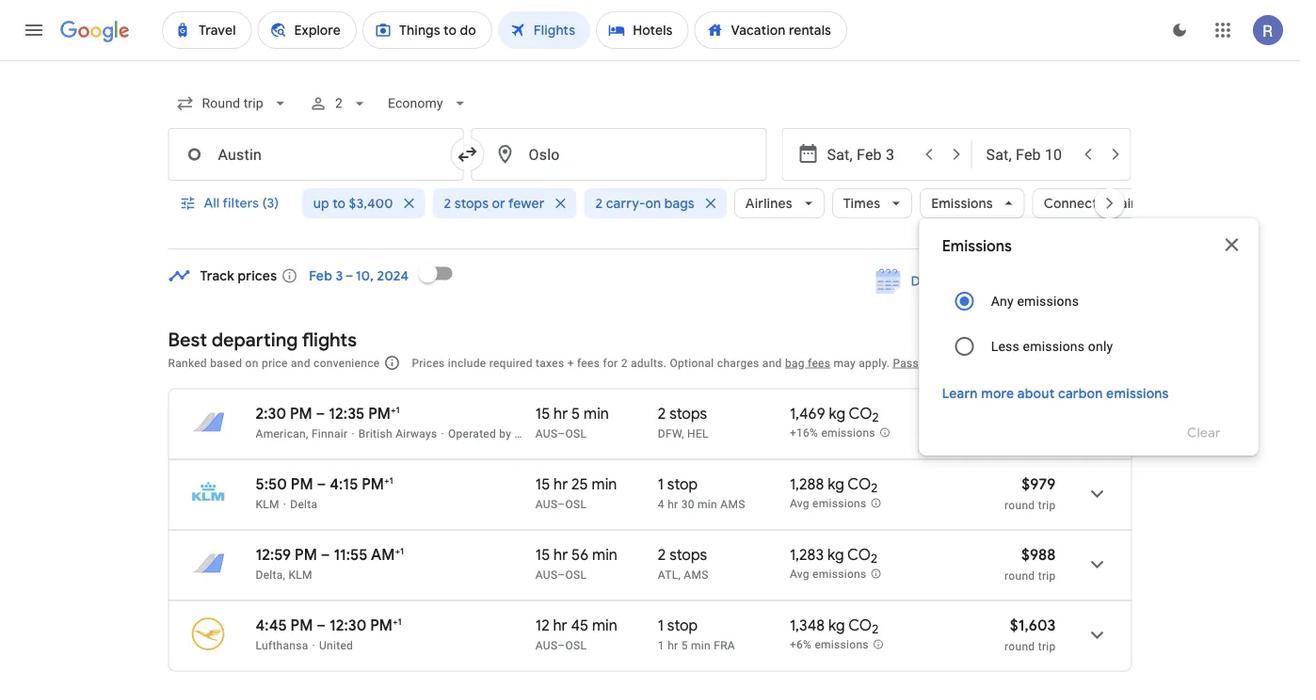 Task type: describe. For each thing, give the bounding box(es) containing it.
979 US dollars text field
[[1022, 474, 1056, 494]]

1,469
[[790, 404, 825, 423]]

by
[[499, 427, 511, 440]]

aus for 15 hr 56 min
[[535, 568, 558, 581]]

convenience
[[314, 356, 380, 369]]

hr for 15 hr 5 min
[[554, 404, 568, 423]]

grid
[[944, 273, 969, 290]]

+6% emissions
[[790, 638, 869, 652]]

airlines
[[745, 195, 792, 212]]

flight details. leaves austin-bergstrom international airport at 5:50 pm on saturday, february 3 and arrives at oslo airport at 4:15 pm on sunday, february 4. image
[[1075, 471, 1120, 516]]

round for $1,603
[[1005, 640, 1035, 653]]

1 stop flight. element for 15 hr 25 min
[[658, 474, 698, 497]]

emissions option group
[[942, 279, 1236, 369]]

45
[[571, 616, 589, 635]]

american,
[[256, 427, 308, 440]]

min inside 1 stop 1 hr 5 min fra
[[691, 639, 711, 652]]

Departure time: 12:59 PM. text field
[[256, 545, 317, 564]]

$1,603 round trip
[[1005, 616, 1056, 653]]

+ for 12:35 pm
[[391, 404, 396, 416]]

12:59 pm – 11:55 am + 1
[[256, 545, 404, 564]]

min for 12 hr 45 min
[[592, 616, 617, 635]]

pm up delta
[[291, 474, 313, 494]]

+ for 12:30 pm
[[393, 616, 398, 627]]

none search field containing emissions
[[168, 81, 1258, 456]]

total duration 12 hr 45 min. element
[[535, 616, 658, 638]]

or
[[491, 195, 505, 212]]

more
[[981, 385, 1014, 402]]

emissions button
[[919, 181, 1024, 226]]

airways
[[396, 427, 437, 440]]

leaves austin-bergstrom international airport at 4:45 pm on saturday, february 3 and arrives at oslo airport at 12:30 pm on sunday, february 4. element
[[256, 616, 402, 635]]

layover (1 of 2) is a 1 hr 23 min layover at hartsfield-jackson atlanta international airport in atlanta. layover (2 of 2) is a 2 hr 15 min layover at amsterdam airport schiphol in amsterdam. element
[[658, 567, 780, 582]]

osl for 45
[[565, 639, 587, 652]]

kg for 1,469
[[829, 404, 845, 423]]

1 inside 2:30 pm – 12:35 pm + 1
[[396, 404, 400, 416]]

learn more about carbon emissions link
[[942, 385, 1169, 402]]

delta
[[290, 498, 318, 511]]

 image for 4:45
[[312, 639, 315, 652]]

$988 round trip
[[1005, 545, 1056, 582]]

learn
[[942, 385, 978, 402]]

taxes
[[536, 356, 564, 369]]

Arrival time: 12:30 PM on  Sunday, February 4. text field
[[329, 616, 402, 635]]

1,348 kg co 2
[[790, 616, 879, 638]]

2 stops flight. element for 15 hr 56 min
[[658, 545, 707, 567]]

passenger assistance button
[[893, 356, 1009, 369]]

swap origin and destination. image
[[456, 143, 479, 166]]

5:50 pm – 4:15 pm + 1
[[256, 474, 393, 494]]

15 hr 25 min aus – osl
[[535, 474, 617, 511]]

sort
[[1053, 354, 1080, 371]]

feb 3 – 10, 2024
[[309, 267, 409, 284]]

bag
[[785, 356, 805, 369]]

avg for 1,288
[[790, 497, 809, 510]]

2 stops dfw , hel
[[658, 404, 709, 440]]

5 inside 15 hr 5 min aus – osl
[[572, 404, 580, 423]]

based
[[210, 356, 242, 369]]

prices include required taxes + fees for 2 adults. optional charges and bag fees may apply. passenger assistance
[[412, 356, 1009, 369]]

15 for 15 hr 5 min
[[535, 404, 550, 423]]

bag fees button
[[785, 356, 831, 369]]

$3,400
[[348, 195, 393, 212]]

by:
[[1083, 354, 1102, 371]]

find the best price region
[[168, 251, 1132, 313]]

1 inside 1 stop 4 hr 30 min ams
[[658, 474, 664, 494]]

price
[[262, 356, 288, 369]]

30
[[681, 498, 695, 511]]

operated
[[448, 427, 496, 440]]

round for $988
[[1005, 569, 1035, 582]]

leaves austin-bergstrom international airport at 2:30 pm on saturday, february 3 and arrives at oslo airport at 12:35 pm on sunday, february 4. element
[[256, 404, 400, 423]]

stops for 15 hr 56 min
[[669, 545, 707, 564]]

2 inside 1,288 kg co 2
[[871, 480, 878, 496]]

, for 15 hr 5 min
[[682, 427, 684, 440]]

united
[[319, 639, 353, 652]]

1,288 kg co 2
[[790, 474, 878, 496]]

1 vertical spatial klm
[[289, 568, 312, 581]]

aus for 12 hr 45 min
[[535, 639, 558, 652]]

fra
[[714, 639, 735, 652]]

1,283
[[790, 545, 824, 564]]

osl for 56
[[565, 568, 587, 581]]

56
[[572, 545, 589, 564]]

on for based
[[245, 356, 259, 369]]

flights
[[302, 328, 357, 352]]

2024
[[377, 267, 409, 284]]

2 finnair from the left
[[594, 427, 630, 440]]

main menu image
[[23, 19, 45, 41]]

british
[[358, 427, 392, 440]]

osl for 5
[[565, 427, 587, 440]]

date grid button
[[862, 265, 984, 298]]

any emissions
[[991, 293, 1079, 309]]

2 inside 1,283 kg co 2
[[871, 551, 878, 567]]

2 button
[[301, 81, 376, 126]]

– inside 15 hr 56 min aus – osl
[[558, 568, 565, 581]]

ams inside 1 stop 4 hr 30 min ams
[[720, 498, 745, 511]]

1,469 kg co 2
[[790, 404, 879, 426]]

track
[[200, 267, 234, 284]]

total duration 15 hr 5 min. element
[[535, 404, 658, 426]]

11:55
[[334, 545, 368, 564]]

am
[[371, 545, 395, 564]]

ranked based on price and convenience
[[168, 356, 380, 369]]

2 and from the left
[[762, 356, 782, 369]]

hr for 15 hr 25 min
[[554, 474, 568, 494]]

1 vertical spatial for
[[576, 427, 591, 440]]

15 hr 5 min aus – osl
[[535, 404, 609, 440]]

date
[[911, 273, 941, 290]]

aus for 15 hr 5 min
[[535, 427, 558, 440]]

stops inside popup button
[[454, 195, 488, 212]]

$979 round trip
[[1005, 474, 1056, 512]]

1 vertical spatial emissions
[[942, 237, 1012, 256]]

less emissions only
[[991, 338, 1113, 354]]

any
[[991, 293, 1014, 309]]

pm up american, finnair
[[290, 404, 312, 423]]

pm up delta, klm
[[295, 545, 317, 564]]

connecting airports button
[[1032, 181, 1202, 226]]

+6%
[[790, 638, 812, 652]]

may
[[834, 356, 856, 369]]

kg for 1,283
[[827, 545, 844, 564]]

2 stops atl , ams
[[658, 545, 709, 581]]

loading results progress bar
[[0, 60, 1300, 64]]

12:35
[[329, 404, 365, 423]]

2:30 pm – 12:35 pm + 1
[[256, 404, 400, 423]]

avg emissions for 1,288
[[790, 497, 867, 510]]

– inside 15 hr 5 min aus – osl
[[558, 427, 565, 440]]

2 inside 1,348 kg co 2
[[872, 621, 879, 638]]



Task type: vqa. For each thing, say whether or not it's contained in the screenshot.
1st trip from the top
yes



Task type: locate. For each thing, give the bounding box(es) containing it.
trip for $988
[[1038, 569, 1056, 582]]

0 vertical spatial  image
[[283, 498, 286, 511]]

1,288
[[790, 474, 824, 494]]

trip
[[1038, 498, 1056, 512], [1038, 569, 1056, 582], [1038, 640, 1056, 653]]

1 1 stop flight. element from the top
[[658, 474, 698, 497]]

stop up 30
[[667, 474, 698, 494]]

co up +16% emissions
[[849, 404, 872, 423]]

2 trip from the top
[[1038, 569, 1056, 582]]

+ inside 12:59 pm – 11:55 am + 1
[[395, 545, 400, 557]]

ams right 'atl'
[[684, 568, 709, 581]]

osl inside 15 hr 56 min aus – osl
[[565, 568, 587, 581]]

airports
[[1120, 195, 1170, 212]]

round inside the $988 round trip
[[1005, 569, 1035, 582]]

3 trip from the top
[[1038, 640, 1056, 653]]

stop inside 1 stop 4 hr 30 min ams
[[667, 474, 698, 494]]

2 inside 2 stops atl , ams
[[658, 545, 666, 564]]

, inside 2 stops atl , ams
[[678, 568, 681, 581]]

1 vertical spatial 1 stop flight. element
[[658, 616, 698, 638]]

hr inside 15 hr 5 min aus – osl
[[554, 404, 568, 423]]

and left 'bag'
[[762, 356, 782, 369]]

min right the 25
[[592, 474, 617, 494]]

co inside 1,348 kg co 2
[[848, 616, 872, 635]]

connecting
[[1043, 195, 1116, 212]]

stops inside 2 stops atl , ams
[[669, 545, 707, 564]]

1 fees from the left
[[577, 356, 600, 369]]

15 up operated by nordic reg for finnair
[[535, 404, 550, 423]]

carbon
[[1058, 385, 1103, 402]]

1603 US dollars text field
[[1010, 616, 1056, 635]]

15 for 15 hr 25 min
[[535, 474, 550, 494]]

4:45 pm – 12:30 pm + 1
[[256, 616, 402, 635]]

2 vertical spatial 15
[[535, 545, 550, 564]]

15 left the 25
[[535, 474, 550, 494]]

0 horizontal spatial on
[[245, 356, 259, 369]]

2 aus from the top
[[535, 498, 558, 511]]

+ for 11:55 am
[[395, 545, 400, 557]]

0 vertical spatial 2 stops flight. element
[[658, 404, 707, 426]]

1 left fra
[[658, 639, 665, 652]]

stop for 12 hr 45 min
[[667, 616, 698, 635]]

bags
[[664, 195, 694, 212]]

Arrival time: 11:55 AM on  Sunday, February 4. text field
[[334, 545, 404, 564]]

3 – 10,
[[336, 267, 374, 284]]

+ inside 5:50 pm – 4:15 pm + 1
[[384, 474, 389, 486]]

1 avg emissions from the top
[[790, 497, 867, 510]]

hr right 12
[[553, 616, 567, 635]]

optional
[[670, 356, 714, 369]]

nordic
[[515, 427, 549, 440]]

1 stop flight. element
[[658, 474, 698, 497], [658, 616, 698, 638]]

round
[[1005, 498, 1035, 512], [1005, 569, 1035, 582], [1005, 640, 1035, 653]]

15 inside 15 hr 25 min aus – osl
[[535, 474, 550, 494]]

3 round from the top
[[1005, 640, 1035, 653]]

0 vertical spatial avg emissions
[[790, 497, 867, 510]]

pm
[[290, 404, 312, 423], [368, 404, 391, 423], [291, 474, 313, 494], [362, 474, 384, 494], [295, 545, 317, 564], [290, 616, 313, 635], [370, 616, 393, 635]]

klm down 5:50
[[256, 498, 279, 511]]

1 stop 4 hr 30 min ams
[[658, 474, 745, 511]]

round down $1,603
[[1005, 640, 1035, 653]]

1 vertical spatial stops
[[669, 404, 707, 423]]

0 horizontal spatial 5
[[572, 404, 580, 423]]

Departure time: 5:50 PM. text field
[[256, 474, 313, 494]]

hr inside 1 stop 1 hr 5 min fra
[[668, 639, 678, 652]]

close dialog image
[[1221, 233, 1243, 256]]

1 avg from the top
[[790, 497, 809, 510]]

3 15 from the top
[[535, 545, 550, 564]]

1 osl from the top
[[565, 427, 587, 440]]

15 inside 15 hr 56 min aus – osl
[[535, 545, 550, 564]]

co for 1,288
[[848, 474, 871, 494]]

2 carry-on bags button
[[584, 181, 726, 226]]

trip inside the $988 round trip
[[1038, 569, 1056, 582]]

best departing flights main content
[[168, 251, 1132, 688]]

0 vertical spatial on
[[645, 195, 661, 212]]

fees
[[577, 356, 600, 369], [808, 356, 831, 369]]

aus inside 15 hr 56 min aus – osl
[[535, 568, 558, 581]]

4:45
[[256, 616, 287, 635]]

required
[[489, 356, 533, 369]]

aus inside 15 hr 5 min aus – osl
[[535, 427, 558, 440]]

co inside 1,288 kg co 2
[[848, 474, 871, 494]]

trip for $1,603
[[1038, 640, 1056, 653]]

up to $3,400
[[313, 195, 393, 212]]

layover (1 of 1) is a 1 hr 5 min layover at frankfurt am main airport in frankfurt. element
[[658, 638, 780, 653]]

, left "hel" on the bottom right
[[682, 427, 684, 440]]

and
[[291, 356, 310, 369], [762, 356, 782, 369]]

on for carry-
[[645, 195, 661, 212]]

– down total duration 15 hr 56 min. element
[[558, 568, 565, 581]]

1 inside 5:50 pm – 4:15 pm + 1
[[389, 474, 393, 486]]

1 stop flight. element down 'atl'
[[658, 616, 698, 638]]

1 up 4
[[658, 474, 664, 494]]

0 vertical spatial stops
[[454, 195, 488, 212]]

aus inside 15 hr 25 min aus – osl
[[535, 498, 558, 511]]

kg right 1,288
[[828, 474, 844, 494]]

stops for 15 hr 5 min
[[669, 404, 707, 423]]

2 vertical spatial trip
[[1038, 640, 1056, 653]]

0 horizontal spatial for
[[576, 427, 591, 440]]

min right 30
[[698, 498, 717, 511]]

1 right am
[[400, 545, 404, 557]]

5:50
[[256, 474, 287, 494]]

1 2 stops flight. element from the top
[[658, 404, 707, 426]]

1 and from the left
[[291, 356, 310, 369]]

2 stops flight. element for 15 hr 5 min
[[658, 404, 707, 426]]

co for 1,283
[[847, 545, 871, 564]]

hr for 15 hr 56 min
[[554, 545, 568, 564]]

2 stop from the top
[[667, 616, 698, 635]]

Arrival time: 4:15 PM on  Sunday, February 4. text field
[[330, 474, 393, 494]]

+
[[567, 356, 574, 369], [391, 404, 396, 416], [384, 474, 389, 486], [395, 545, 400, 557], [393, 616, 398, 627]]

1 vertical spatial avg
[[790, 568, 809, 581]]

learn more about ranking image
[[383, 354, 400, 371]]

sort by: button
[[1046, 345, 1132, 379]]

hr left the 25
[[554, 474, 568, 494]]

0 vertical spatial round
[[1005, 498, 1035, 512]]

2 15 from the top
[[535, 474, 550, 494]]

min inside 15 hr 56 min aus – osl
[[592, 545, 617, 564]]

+ inside the 4:45 pm – 12:30 pm + 1
[[393, 616, 398, 627]]

4
[[658, 498, 665, 511]]

0 vertical spatial avg
[[790, 497, 809, 510]]

1 inside 12:59 pm – 11:55 am + 1
[[400, 545, 404, 557]]

1 vertical spatial ams
[[684, 568, 709, 581]]

988 US dollars text field
[[1021, 545, 1056, 564]]

1 horizontal spatial  image
[[312, 639, 315, 652]]

delta, klm
[[256, 568, 312, 581]]

4:15
[[330, 474, 358, 494]]

0 horizontal spatial  image
[[283, 498, 286, 511]]

layover (1 of 2) is a 1 hr 17 min layover at dallas/fort worth international airport in dallas. layover (2 of 2) is a 1 hr layover at helsinki airport in helsinki. element
[[658, 426, 780, 441]]

hr left 56
[[554, 545, 568, 564]]

1 vertical spatial 5
[[681, 639, 688, 652]]

+ right 12:30
[[393, 616, 398, 627]]

on left price
[[245, 356, 259, 369]]

2 vertical spatial stops
[[669, 545, 707, 564]]

hr inside 1 stop 4 hr 30 min ams
[[668, 498, 678, 511]]

None field
[[168, 87, 297, 120], [380, 87, 477, 120], [168, 87, 297, 120], [380, 87, 477, 120]]

all
[[204, 195, 220, 212]]

min for 15 hr 25 min
[[592, 474, 617, 494]]

0 vertical spatial 1 stop flight. element
[[658, 474, 698, 497]]

min left fra
[[691, 639, 711, 652]]

kg inside 1,469 kg co 2
[[829, 404, 845, 423]]

kg for 1,348
[[828, 616, 845, 635]]

osl down total duration 15 hr 5 min. element
[[565, 427, 587, 440]]

Departure text field
[[827, 129, 914, 180]]

hel
[[687, 427, 709, 440]]

1 stop from the top
[[667, 474, 698, 494]]

leaves austin-bergstrom international airport at 5:50 pm on saturday, february 3 and arrives at oslo airport at 4:15 pm on sunday, february 4. element
[[256, 474, 393, 494]]

apply.
[[859, 356, 890, 369]]

min inside 15 hr 25 min aus – osl
[[592, 474, 617, 494]]

 image left delta
[[283, 498, 286, 511]]

1 trip from the top
[[1038, 498, 1056, 512]]

$979
[[1022, 474, 1056, 494]]

best departing flights
[[168, 328, 357, 352]]

 image
[[283, 498, 286, 511], [312, 639, 315, 652]]

co right 1,288
[[848, 474, 871, 494]]

2 avg from the top
[[790, 568, 809, 581]]

flight details. leaves austin-bergstrom international airport at 12:59 pm on saturday, february 3 and arrives at oslo airport at 11:55 am on sunday, february 4. image
[[1075, 542, 1120, 587]]

prices
[[412, 356, 445, 369]]

12:30
[[329, 616, 367, 635]]

and right price
[[291, 356, 310, 369]]

on inside best departing flights main content
[[245, 356, 259, 369]]

1 inside the 4:45 pm – 12:30 pm + 1
[[398, 616, 402, 627]]

co right 1,283
[[847, 545, 871, 564]]

up
[[313, 195, 329, 212]]

12:59
[[256, 545, 291, 564]]

track prices
[[200, 267, 277, 284]]

1 vertical spatial on
[[245, 356, 259, 369]]

finnair down leaves austin-bergstrom international airport at 2:30 pm on saturday, february 3 and arrives at oslo airport at 12:35 pm on sunday, february 4. element
[[312, 427, 348, 440]]

 image left 'united'
[[312, 639, 315, 652]]

1,348
[[790, 616, 825, 635]]

1 up british airways
[[396, 404, 400, 416]]

osl inside 15 hr 25 min aus – osl
[[565, 498, 587, 511]]

pm up "lufthansa"
[[290, 616, 313, 635]]

min up operated by nordic reg for finnair
[[584, 404, 609, 423]]

hr left fra
[[668, 639, 678, 652]]

2 round from the top
[[1005, 569, 1035, 582]]

kg up +16% emissions
[[829, 404, 845, 423]]

charges
[[717, 356, 759, 369]]

kg inside 1,283 kg co 2
[[827, 545, 844, 564]]

3 aus from the top
[[535, 568, 558, 581]]

next image
[[1087, 181, 1132, 226]]

min for 15 hr 56 min
[[592, 545, 617, 564]]

15 for 15 hr 56 min
[[535, 545, 550, 564]]

filters
[[223, 195, 259, 212]]

min right 56
[[592, 545, 617, 564]]

co for 1,469
[[849, 404, 872, 423]]

avg emissions down 1,288 kg co 2
[[790, 497, 867, 510]]

1 15 from the top
[[535, 404, 550, 423]]

ams right 30
[[720, 498, 745, 511]]

trip inside the $1,603 round trip
[[1038, 640, 1056, 653]]

0 vertical spatial trip
[[1038, 498, 1056, 512]]

avg emissions for 1,283
[[790, 568, 867, 581]]

stop for 15 hr 25 min
[[667, 474, 698, 494]]

+ right taxes
[[567, 356, 574, 369]]

hr inside 12 hr 45 min aus – osl
[[553, 616, 567, 635]]

klm
[[256, 498, 279, 511], [289, 568, 312, 581]]

4 aus from the top
[[535, 639, 558, 652]]

avg emissions down 1,283 kg co 2 in the bottom of the page
[[790, 568, 867, 581]]

1 horizontal spatial on
[[645, 195, 661, 212]]

1 stop flight. element up 30
[[658, 474, 698, 497]]

emissions
[[1017, 293, 1079, 309], [1023, 338, 1085, 354], [1106, 385, 1169, 402], [821, 427, 875, 440], [812, 497, 867, 510], [812, 568, 867, 581], [815, 638, 869, 652]]

Departure time: 4:45 PM. text field
[[256, 616, 313, 635]]

trip down $979 text box
[[1038, 498, 1056, 512]]

min right 45
[[592, 616, 617, 635]]

learn more about carbon emissions
[[942, 385, 1169, 402]]

osl inside 12 hr 45 min aus – osl
[[565, 639, 587, 652]]

2 avg emissions from the top
[[790, 568, 867, 581]]

1 vertical spatial trip
[[1038, 569, 1056, 582]]

aus down 12
[[535, 639, 558, 652]]

None text field
[[168, 128, 464, 181], [471, 128, 767, 181], [168, 128, 464, 181], [471, 128, 767, 181]]

, inside 2 stops dfw , hel
[[682, 427, 684, 440]]

hr right 4
[[668, 498, 678, 511]]

flight details. leaves austin-bergstrom international airport at 4:45 pm on saturday, february 3 and arrives at oslo airport at 12:30 pm on sunday, february 4. image
[[1075, 612, 1120, 658]]

to
[[332, 195, 345, 212]]

on inside popup button
[[645, 195, 661, 212]]

operated by nordic reg for finnair
[[448, 427, 630, 440]]

– down total duration 12 hr 45 min. element
[[558, 639, 565, 652]]

delta,
[[256, 568, 285, 581]]

1 horizontal spatial ,
[[682, 427, 684, 440]]

1 round from the top
[[1005, 498, 1035, 512]]

0 vertical spatial ams
[[720, 498, 745, 511]]

– down total duration 15 hr 25 min. element
[[558, 498, 565, 511]]

min inside 1 stop 4 hr 30 min ams
[[698, 498, 717, 511]]

2 1 stop flight. element from the top
[[658, 616, 698, 638]]

osl inside 15 hr 5 min aus – osl
[[565, 427, 587, 440]]

+ right 11:55
[[395, 545, 400, 557]]

1
[[396, 404, 400, 416], [389, 474, 393, 486], [658, 474, 664, 494], [400, 545, 404, 557], [398, 616, 402, 627], [658, 616, 664, 635], [658, 639, 665, 652]]

pm right 4:15
[[362, 474, 384, 494]]

2 stops flight. element up 'atl'
[[658, 545, 707, 567]]

fees right 'bag'
[[808, 356, 831, 369]]

total duration 15 hr 56 min. element
[[535, 545, 658, 567]]

hr inside 15 hr 56 min aus – osl
[[554, 545, 568, 564]]

1 vertical spatial 2 stops flight. element
[[658, 545, 707, 567]]

osl down 45
[[565, 639, 587, 652]]

15 left 56
[[535, 545, 550, 564]]

pm up the british
[[368, 404, 391, 423]]

– inside 12 hr 45 min aus – osl
[[558, 639, 565, 652]]

trip inside $979 round trip
[[1038, 498, 1056, 512]]

min inside 12 hr 45 min aus – osl
[[592, 616, 617, 635]]

$988
[[1021, 545, 1056, 564]]

1 finnair from the left
[[312, 427, 348, 440]]

2 inside 2 stops dfw , hel
[[658, 404, 666, 423]]

aus for 15 hr 25 min
[[535, 498, 558, 511]]

1 horizontal spatial for
[[603, 356, 618, 369]]

(3)
[[262, 195, 279, 212]]

kg up +6% emissions at the right
[[828, 616, 845, 635]]

on left the bags
[[645, 195, 661, 212]]

2 osl from the top
[[565, 498, 587, 511]]

stops left or
[[454, 195, 488, 212]]

0 vertical spatial emissions
[[931, 195, 992, 212]]

 image for 5:50
[[283, 498, 286, 511]]

15 inside 15 hr 5 min aus – osl
[[535, 404, 550, 423]]

aus up 12
[[535, 568, 558, 581]]

4 osl from the top
[[565, 639, 587, 652]]

british airways
[[358, 427, 437, 440]]

stops up 'atl'
[[669, 545, 707, 564]]

1 vertical spatial avg emissions
[[790, 568, 867, 581]]

stops up "hel" on the bottom right
[[669, 404, 707, 423]]

trip down $1,603
[[1038, 640, 1056, 653]]

– left 4:15
[[317, 474, 326, 494]]

on
[[645, 195, 661, 212], [245, 356, 259, 369]]

fees right taxes
[[577, 356, 600, 369]]

, for 15 hr 56 min
[[678, 568, 681, 581]]

1 horizontal spatial 5
[[681, 639, 688, 652]]

date grid
[[911, 273, 969, 290]]

0 vertical spatial klm
[[256, 498, 279, 511]]

1 horizontal spatial and
[[762, 356, 782, 369]]

0 vertical spatial 15
[[535, 404, 550, 423]]

best
[[168, 328, 207, 352]]

0 horizontal spatial fees
[[577, 356, 600, 369]]

1 vertical spatial round
[[1005, 569, 1035, 582]]

1 down british airways
[[389, 474, 393, 486]]

round down $988
[[1005, 569, 1035, 582]]

emissions
[[931, 195, 992, 212], [942, 237, 1012, 256]]

2 inside 1,469 kg co 2
[[872, 410, 879, 426]]

+ inside 2:30 pm – 12:35 pm + 1
[[391, 404, 396, 416]]

less
[[991, 338, 1019, 354]]

+ for 4:15 pm
[[384, 474, 389, 486]]

round down $979 text box
[[1005, 498, 1035, 512]]

12 hr 45 min aus – osl
[[535, 616, 617, 652]]

avg down 1,288
[[790, 497, 809, 510]]

$1,603
[[1010, 616, 1056, 635]]

2 2 stops flight. element from the top
[[658, 545, 707, 567]]

osl
[[565, 427, 587, 440], [565, 498, 587, 511], [565, 568, 587, 581], [565, 639, 587, 652]]

0 horizontal spatial klm
[[256, 498, 279, 511]]

, up 1 stop 1 hr 5 min fra
[[678, 568, 681, 581]]

layover (1 of 1) is a 4 hr 30 min layover at amsterdam airport schiphol in amsterdam. element
[[658, 497, 780, 512]]

stops inside 2 stops dfw , hel
[[669, 404, 707, 423]]

2 vertical spatial round
[[1005, 640, 1035, 653]]

klm down 12:59 pm text field
[[289, 568, 312, 581]]

learn more about tracked prices image
[[281, 267, 298, 284]]

2 stops flight. element up the dfw
[[658, 404, 707, 426]]

Return text field
[[986, 129, 1073, 180]]

1 stop flight. element for 12 hr 45 min
[[658, 616, 698, 638]]

aus down total duration 15 hr 25 min. element
[[535, 498, 558, 511]]

leaves austin-bergstrom international airport at 12:59 pm on saturday, february 3 and arrives at oslo airport at 11:55 am on sunday, february 4. element
[[256, 545, 404, 564]]

1 vertical spatial stop
[[667, 616, 698, 635]]

include
[[448, 356, 486, 369]]

hr for 12 hr 45 min
[[553, 616, 567, 635]]

ams inside 2 stops atl , ams
[[684, 568, 709, 581]]

0 horizontal spatial and
[[291, 356, 310, 369]]

co inside 1,469 kg co 2
[[849, 404, 872, 423]]

– up 'united'
[[317, 616, 326, 635]]

2 stops flight. element
[[658, 404, 707, 426], [658, 545, 707, 567]]

co for 1,348
[[848, 616, 872, 635]]

12
[[535, 616, 549, 635]]

co inside 1,283 kg co 2
[[847, 545, 871, 564]]

5 inside 1 stop 1 hr 5 min fra
[[681, 639, 688, 652]]

times
[[843, 195, 880, 212]]

aus inside 12 hr 45 min aus – osl
[[535, 639, 558, 652]]

kg right 1,283
[[827, 545, 844, 564]]

5 up reg on the left bottom of the page
[[572, 404, 580, 423]]

kg for 1,288
[[828, 474, 844, 494]]

all filters (3) button
[[168, 181, 294, 226]]

kg inside 1,348 kg co 2
[[828, 616, 845, 635]]

dfw
[[658, 427, 682, 440]]

0 horizontal spatial ams
[[684, 568, 709, 581]]

1 horizontal spatial fees
[[808, 356, 831, 369]]

None search field
[[168, 81, 1258, 456]]

– left 12:35
[[316, 404, 325, 423]]

+ right 4:15
[[384, 474, 389, 486]]

3 osl from the top
[[565, 568, 587, 581]]

Departure time: 2:30 PM. text field
[[256, 404, 312, 423]]

1 horizontal spatial ams
[[720, 498, 745, 511]]

0 vertical spatial 5
[[572, 404, 580, 423]]

0 vertical spatial ,
[[682, 427, 684, 440]]

avg for 1,283
[[790, 568, 809, 581]]

carry-
[[605, 195, 645, 212]]

– left 11:55
[[321, 545, 330, 564]]

round inside $979 round trip
[[1005, 498, 1035, 512]]

0 vertical spatial stop
[[667, 474, 698, 494]]

osl down the 25
[[565, 498, 587, 511]]

pm right 12:30
[[370, 616, 393, 635]]

times button
[[832, 181, 912, 226]]

1 right 12:30
[[398, 616, 402, 627]]

hr up reg on the left bottom of the page
[[554, 404, 568, 423]]

stop inside 1 stop 1 hr 5 min fra
[[667, 616, 698, 635]]

5 left fra
[[681, 639, 688, 652]]

1 stop 1 hr 5 min fra
[[658, 616, 735, 652]]

hr inside 15 hr 25 min aus – osl
[[554, 474, 568, 494]]

0 horizontal spatial finnair
[[312, 427, 348, 440]]

for
[[603, 356, 618, 369], [576, 427, 591, 440]]

1 vertical spatial ,
[[678, 568, 681, 581]]

feb
[[309, 267, 332, 284]]

for right reg on the left bottom of the page
[[576, 427, 591, 440]]

atl
[[658, 568, 678, 581]]

adults.
[[631, 356, 667, 369]]

0 vertical spatial for
[[603, 356, 618, 369]]

2 fees from the left
[[808, 356, 831, 369]]

for left adults. on the bottom of the page
[[603, 356, 618, 369]]

emissions inside popup button
[[931, 195, 992, 212]]

round for $979
[[1005, 498, 1035, 512]]

– inside 15 hr 25 min aus – osl
[[558, 498, 565, 511]]

1 vertical spatial 15
[[535, 474, 550, 494]]

– right nordic
[[558, 427, 565, 440]]

trip for $979
[[1038, 498, 1056, 512]]

only
[[1088, 338, 1113, 354]]

1,283 kg co 2
[[790, 545, 878, 567]]

1 horizontal spatial klm
[[289, 568, 312, 581]]

total duration 15 hr 25 min. element
[[535, 474, 658, 497]]

hr
[[554, 404, 568, 423], [554, 474, 568, 494], [668, 498, 678, 511], [554, 545, 568, 564], [553, 616, 567, 635], [668, 639, 678, 652]]

finnair down total duration 15 hr 5 min. element
[[594, 427, 630, 440]]

kg inside 1,288 kg co 2
[[828, 474, 844, 494]]

osl down 56
[[565, 568, 587, 581]]

stop up layover (1 of 1) is a 1 hr 5 min layover at frankfurt am main airport in frankfurt. 'element'
[[667, 616, 698, 635]]

min inside 15 hr 5 min aus – osl
[[584, 404, 609, 423]]

1 down 'atl'
[[658, 616, 664, 635]]

+ up british airways
[[391, 404, 396, 416]]

1 horizontal spatial finnair
[[594, 427, 630, 440]]

trip down $988
[[1038, 569, 1056, 582]]

osl for 25
[[565, 498, 587, 511]]

avg down 1,283
[[790, 568, 809, 581]]

2:30
[[256, 404, 286, 423]]

1 vertical spatial  image
[[312, 639, 315, 652]]

Arrival time: 12:35 PM on  Sunday, February 4. text field
[[329, 404, 400, 423]]

1 aus from the top
[[535, 427, 558, 440]]

0 horizontal spatial ,
[[678, 568, 681, 581]]

aus right the by
[[535, 427, 558, 440]]

co up +6% emissions at the right
[[848, 616, 872, 635]]

min for 15 hr 5 min
[[584, 404, 609, 423]]

round inside the $1,603 round trip
[[1005, 640, 1035, 653]]

change appearance image
[[1157, 8, 1202, 53]]

prices
[[238, 267, 277, 284]]



